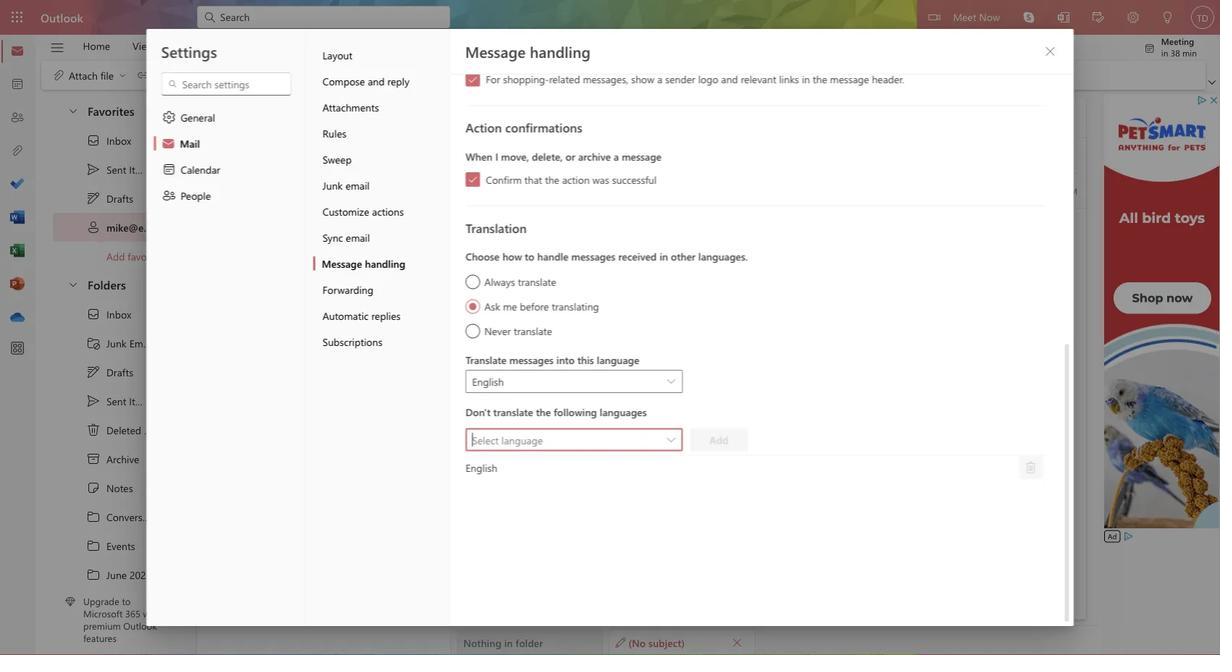 Task type: locate. For each thing, give the bounding box(es) containing it.
0 vertical spatial  tree item
[[53, 184, 169, 213]]

iphone
[[293, 234, 324, 247]]

1  from the top
[[86, 133, 101, 148]]

looks
[[272, 499, 298, 513]]

 drafts
[[86, 191, 133, 206], [86, 365, 133, 380]]

view right 
[[356, 151, 377, 165]]

junk right 
[[106, 337, 127, 350]]

1 vertical spatial junk
[[106, 337, 127, 350]]

0 vertical spatial 
[[67, 105, 79, 116]]

0 vertical spatial  tree item
[[53, 126, 169, 155]]

outlook right premium
[[123, 620, 157, 632]]

bcc
[[1061, 150, 1074, 162]]

2  drafts from the top
[[86, 365, 133, 380]]

 tree item down 1
[[53, 155, 169, 184]]

blue
[[347, 234, 367, 247]]

successful
[[612, 173, 656, 186]]

 up the  on the bottom of page
[[86, 394, 101, 408]]

message handling up shopping- in the top of the page
[[465, 41, 591, 62]]

tree
[[53, 300, 169, 655]]

-
[[341, 234, 345, 247], [370, 234, 374, 247]]

general
[[181, 110, 215, 124]]

0 vertical spatial folder
[[336, 481, 364, 494]]

items down 2
[[129, 395, 154, 408]]

a right archive
[[613, 150, 619, 163]]


[[277, 68, 291, 83]]

excel image
[[10, 244, 25, 259]]

1 horizontal spatial message handling
[[465, 41, 591, 62]]

 tree item up upgrade
[[53, 561, 169, 590]]

1 horizontal spatial -
[[370, 234, 374, 247]]

2  from the top
[[86, 365, 101, 380]]

concern,
[[545, 221, 590, 235]]

2  button from the top
[[659, 429, 683, 452]]

0 vertical spatial  drafts
[[86, 191, 133, 206]]

translate right don't
[[493, 406, 533, 419]]

add for add
[[709, 433, 728, 447]]

 up 
[[86, 307, 101, 322]]

1 vertical spatial 
[[162, 162, 176, 177]]

0 horizontal spatial message handling
[[322, 257, 406, 270]]

received
[[618, 250, 657, 264]]

1 vertical spatial drafts
[[106, 366, 133, 379]]

now
[[979, 10, 1000, 23]]

 for 
[[86, 365, 101, 380]]

in inside  meeting in 38 min
[[1162, 47, 1169, 58]]

2  button from the top
[[60, 271, 85, 298]]

me
[[503, 300, 517, 313]]

email right sync
[[346, 231, 370, 244]]

0 vertical spatial inbox
[[106, 134, 131, 147]]

dialog containing settings
[[0, 0, 1220, 655]]

128gb
[[376, 234, 406, 247]]

confirmations
[[505, 120, 582, 136]]

 left june
[[86, 568, 101, 582]]

items down 1
[[129, 163, 154, 176]]

2 drafts from the top
[[106, 366, 133, 379]]

 inside favorites tree
[[86, 191, 101, 206]]

1 vertical spatial the
[[545, 173, 559, 186]]

view
[[133, 39, 154, 53], [356, 151, 377, 165]]

over
[[332, 499, 351, 513]]

mike@example.com up send email button
[[255, 133, 332, 144]]

0 vertical spatial 
[[345, 68, 359, 83]]

 tree item
[[53, 416, 169, 445]]

Add a subject text field
[[457, 180, 977, 203]]

0 horizontal spatial 
[[732, 638, 742, 648]]

email inside message list section
[[300, 152, 324, 165]]

 button
[[1019, 456, 1043, 479]]

 up ""
[[162, 162, 176, 177]]

1 horizontal spatial handling
[[530, 41, 591, 62]]

 inbox for 
[[86, 307, 131, 322]]

 tree item down  junk email at the left of the page
[[53, 358, 169, 387]]

1 vertical spatial to
[[466, 221, 477, 235]]

messages down concern, on the left top of page
[[571, 250, 615, 264]]

24
[[435, 234, 446, 247]]

0 vertical spatial to
[[482, 148, 493, 162]]

0 vertical spatial message handling
[[465, 41, 591, 62]]

 drafts down  tree item
[[86, 365, 133, 380]]

 button left folders
[[60, 271, 85, 298]]

customize actions
[[323, 205, 404, 218]]

sent up  tree item
[[106, 395, 126, 408]]

 button
[[357, 183, 416, 206]]

to for to
[[482, 148, 493, 162]]

message left header.
[[830, 73, 869, 86]]

junk inside  junk email
[[106, 337, 127, 350]]

 tree item inside favorites tree
[[53, 155, 169, 184]]

drafts down  junk email at the left of the page
[[106, 366, 133, 379]]

1 horizontal spatial outlook
[[123, 620, 157, 632]]

0 vertical spatial 
[[468, 75, 478, 85]]

 for  june 2023
[[86, 568, 101, 582]]


[[1025, 462, 1037, 474]]

relevant
[[741, 73, 776, 86]]

inbox down the favorites tree item at the left top of the page
[[106, 134, 131, 147]]

application containing settings
[[0, 0, 1220, 655]]

meeting
[[1162, 35, 1195, 47]]

0 vertical spatial mike@example.com
[[255, 114, 368, 130]]

1  inbox from the top
[[86, 133, 131, 148]]

 for 
[[86, 133, 101, 148]]

layout button
[[313, 42, 450, 68]]

 button for the translate messages into this language 'text field'
[[659, 370, 683, 394]]

to inside button
[[482, 148, 493, 162]]

 tree item for 
[[53, 358, 169, 387]]

nothing inside nothing in folder looks empty over here.
[[284, 481, 322, 494]]

 inside 'action confirmations' element
[[468, 175, 478, 185]]

1 - from the left
[[341, 234, 345, 247]]

the left following
[[536, 406, 551, 419]]

and right logo
[[721, 73, 738, 86]]

subject)
[[649, 636, 685, 649]]

 tree item inside favorites tree
[[53, 126, 169, 155]]

1  from the top
[[468, 75, 478, 85]]

drafts inside favorites tree
[[106, 192, 133, 205]]

mike@example.com image
[[211, 114, 246, 148]]

 left folders
[[67, 278, 79, 290]]

 inbox
[[86, 133, 131, 148], [86, 307, 131, 322]]

to inside upgrade to microsoft 365 with premium outlook features
[[122, 595, 131, 608]]

nothing
[[284, 481, 322, 494], [464, 636, 502, 649]]

1 vertical spatial translate
[[513, 324, 552, 338]]

nothing inside nothing in folder button
[[464, 636, 502, 649]]

message up successful
[[622, 150, 661, 163]]

the inside 'action confirmations' element
[[545, 173, 559, 186]]

june
[[106, 568, 127, 582]]

to right upgrade
[[122, 595, 131, 608]]

1  button from the top
[[60, 97, 85, 124]]

the right that
[[545, 173, 559, 186]]

1  from the top
[[86, 510, 101, 524]]

 tree item up june
[[53, 532, 169, 561]]

following
[[554, 406, 597, 419]]

0 vertical spatial translate
[[518, 275, 556, 289]]

the right the links
[[813, 73, 827, 86]]

handling
[[530, 41, 591, 62], [365, 257, 406, 270]]

ask me before translating
[[484, 300, 599, 313]]

mail image
[[10, 44, 25, 59]]

inbox
[[106, 134, 131, 147], [106, 308, 131, 321]]

 inbox up  tree item
[[86, 307, 131, 322]]

add inside tree item
[[106, 250, 125, 263]]

 down the favorites tree item at the left top of the page
[[86, 133, 101, 148]]

powerpoint image
[[10, 277, 25, 292]]

 sent items down 1
[[86, 162, 154, 177]]

1 drafts from the top
[[106, 192, 133, 205]]

1 horizontal spatial 
[[1045, 46, 1056, 57]]

0 horizontal spatial 
[[162, 162, 176, 177]]

email right send
[[300, 152, 324, 165]]

 down when
[[468, 175, 478, 185]]

message handling down the blue
[[322, 257, 406, 270]]

 up 
[[86, 162, 101, 177]]

inbox for 
[[106, 134, 131, 147]]

translate down before
[[513, 324, 552, 338]]

 down 
[[86, 365, 101, 380]]

1  from the top
[[86, 191, 101, 206]]

 tree item
[[53, 503, 169, 532], [53, 532, 169, 561], [53, 561, 169, 590]]

 sent items inside favorites tree
[[86, 162, 154, 177]]

items right 'deleted'
[[144, 424, 168, 437]]

email
[[129, 337, 153, 350]]

1  tree item from the top
[[53, 126, 169, 155]]

1 horizontal spatial message
[[465, 41, 526, 62]]

Message body, press Alt+F10 to exit text field
[[466, 221, 1078, 422]]

confirm
[[486, 173, 521, 186]]

onedrive image
[[10, 311, 25, 325]]

1 horizontal spatial to
[[482, 148, 493, 162]]

2  from the top
[[86, 307, 101, 322]]

for shopping-related messages, show a sender logo and relevant links in the message header.
[[486, 73, 904, 86]]

 deleted items
[[86, 423, 168, 437]]

attachments button
[[313, 94, 450, 120]]

handling inside button
[[365, 257, 406, 270]]

format
[[331, 39, 362, 53]]

1  tree item from the top
[[53, 184, 169, 213]]

options button
[[440, 35, 497, 57]]

at
[[1036, 185, 1044, 197]]

 down 
[[86, 510, 101, 524]]

translation element
[[465, 247, 1046, 579]]

0 vertical spatial junk
[[323, 179, 343, 192]]

 for confirm that the action was successful
[[468, 175, 478, 185]]

translate down points
[[518, 275, 556, 289]]

0 horizontal spatial add
[[106, 250, 125, 263]]

message handling
[[465, 41, 591, 62], [322, 257, 406, 270]]

 inside 'include' 'group'
[[345, 68, 359, 83]]

drafts up "" 'tree item'
[[106, 192, 133, 205]]

translate for don't
[[493, 406, 533, 419]]

0 vertical spatial 
[[86, 510, 101, 524]]

action
[[465, 120, 502, 136]]

when i move, delete, or archive a message
[[465, 150, 661, 163]]

1 horizontal spatial message
[[830, 73, 869, 86]]

message handling tab panel
[[451, 27, 1074, 626]]

2 inbox from the top
[[106, 308, 131, 321]]

0 vertical spatial  inbox
[[86, 133, 131, 148]]

add button
[[690, 429, 748, 452]]


[[468, 75, 478, 85], [468, 175, 478, 185]]

and inside tab panel
[[721, 73, 738, 86]]

add favorite tree item
[[53, 242, 169, 271]]

nothing for nothing in folder
[[464, 636, 502, 649]]

mike@example.com inside  mike@example.com
[[106, 221, 199, 234]]

message down 12
[[322, 257, 362, 270]]

 button for don't translate the following languages text box
[[659, 429, 683, 452]]

 left for
[[468, 75, 478, 85]]

email for send email
[[300, 152, 324, 165]]

2  tree item from the top
[[53, 300, 169, 329]]

0 vertical spatial 
[[86, 133, 101, 148]]

language
[[597, 353, 639, 367]]

set your advertising preferences image
[[1123, 531, 1134, 542]]

and left reply
[[368, 74, 385, 88]]

 tree item up ' events'
[[53, 503, 169, 532]]

links
[[779, 73, 799, 86]]

 for 
[[86, 510, 101, 524]]

add inside button
[[709, 433, 728, 447]]

sender
[[665, 73, 695, 86]]

view left help
[[133, 39, 154, 53]]

translate
[[518, 275, 556, 289], [513, 324, 552, 338], [493, 406, 533, 419]]

 button inside folders "tree item"
[[60, 271, 85, 298]]

document
[[0, 0, 1220, 655]]

mike@example.com up favorite
[[106, 221, 199, 234]]

2  tree item from the top
[[53, 358, 169, 387]]

0 vertical spatial items
[[129, 163, 154, 176]]

0 horizontal spatial outlook
[[41, 9, 83, 25]]

 inside folders "tree item"
[[67, 278, 79, 290]]

0 vertical spatial sent
[[106, 163, 126, 176]]

1 vertical spatial messages
[[509, 353, 553, 367]]

 inside settings tab list
[[162, 162, 176, 177]]

compose and reply
[[323, 74, 410, 88]]

 tree item
[[53, 126, 169, 155], [53, 300, 169, 329]]

options
[[451, 39, 486, 53]]

junk inside junk email button
[[323, 179, 343, 192]]

always translate
[[484, 275, 556, 289]]

the for don't translate the following languages
[[536, 406, 551, 419]]

that
[[524, 173, 542, 186]]

0 horizontal spatial message
[[322, 257, 362, 270]]

 drafts up 
[[86, 191, 133, 206]]

1 inbox from the top
[[106, 134, 131, 147]]

- right the blue
[[370, 234, 374, 247]]

word image
[[10, 211, 25, 225]]

to whom it may concern,
[[466, 221, 590, 235]]

2  sent items from the top
[[86, 394, 154, 408]]

to inside text field
[[466, 221, 477, 235]]

 tree item
[[53, 184, 169, 213], [53, 358, 169, 387]]

 people
[[162, 188, 211, 203]]

automatic replies button
[[313, 303, 450, 329]]

1 vertical spatial  drafts
[[86, 365, 133, 380]]


[[1144, 43, 1156, 54], [162, 162, 176, 177]]

0 vertical spatial 
[[86, 162, 101, 177]]

0 vertical spatial drafts
[[106, 192, 133, 205]]

was
[[592, 173, 609, 186]]

 tree item up 
[[53, 184, 169, 213]]

1 vertical spatial to
[[122, 595, 131, 608]]

2  inbox from the top
[[86, 307, 131, 322]]

outlook banner
[[0, 0, 1220, 35]]

mike@example.com up send email
[[255, 114, 368, 130]]

1 vertical spatial 
[[86, 539, 101, 553]]

tree containing 
[[53, 300, 169, 655]]

1 horizontal spatial a
[[657, 73, 662, 86]]

1 sent from the top
[[106, 163, 126, 176]]

2 vertical spatial 
[[86, 568, 101, 582]]

drafts for 
[[106, 366, 133, 379]]

to
[[482, 148, 493, 162], [466, 221, 477, 235]]

inbox up  junk email at the left of the page
[[106, 308, 131, 321]]

1 vertical spatial  button
[[60, 271, 85, 298]]

2  from the top
[[86, 539, 101, 553]]

the for confirm that the action was successful
[[545, 173, 559, 186]]

0 vertical spatial  button
[[60, 97, 85, 124]]

0 horizontal spatial handling
[[365, 257, 406, 270]]

0 horizontal spatial and
[[368, 74, 385, 88]]

rules
[[323, 126, 347, 140]]

0 vertical spatial 
[[1144, 43, 1156, 54]]

send
[[274, 152, 297, 165]]

ask
[[484, 300, 500, 313]]

2 vertical spatial 
[[667, 436, 675, 445]]

0 horizontal spatial message
[[622, 150, 661, 163]]

dialog
[[0, 0, 1220, 655]]

into
[[556, 353, 574, 367]]

header.
[[872, 73, 904, 86]]

junk down sweep
[[323, 179, 343, 192]]

mail
[[180, 137, 200, 150]]

to inside option group
[[525, 250, 534, 264]]

0 vertical spatial nothing
[[284, 481, 322, 494]]

0 horizontal spatial to
[[466, 221, 477, 235]]

to right how
[[525, 250, 534, 264]]

outlook link
[[41, 0, 83, 35]]

handling up related
[[530, 41, 591, 62]]

1 horizontal spatial 
[[1144, 43, 1156, 54]]

 for  meeting in 38 min
[[1144, 43, 1156, 54]]

0 horizontal spatial  button
[[727, 633, 747, 653]]

0 horizontal spatial junk
[[106, 337, 127, 350]]

1 vertical spatial 
[[468, 175, 478, 185]]

may
[[521, 221, 543, 235]]

inbox for 
[[106, 308, 131, 321]]

email up customize actions
[[346, 179, 370, 192]]

- right 12
[[341, 234, 345, 247]]

application
[[0, 0, 1220, 655]]

2 vertical spatial the
[[536, 406, 551, 419]]

calendar image
[[10, 77, 25, 92]]

 inbox inside favorites tree
[[86, 133, 131, 148]]

1 vertical spatial message handling
[[322, 257, 406, 270]]

in inside button
[[504, 636, 513, 649]]

1  tree item from the top
[[53, 503, 169, 532]]

Don't translate the following languages text field
[[472, 429, 659, 452]]

choose
[[465, 250, 499, 264]]

1 vertical spatial add
[[709, 433, 728, 447]]

2 vertical spatial items
[[144, 424, 168, 437]]

folder inside button
[[516, 636, 543, 649]]

1  tree item from the top
[[53, 155, 169, 184]]

text
[[365, 39, 382, 53]]

message inside 'action confirmations' element
[[622, 150, 661, 163]]

favorites tree
[[53, 91, 199, 271]]

1 horizontal spatial add
[[709, 433, 728, 447]]

the
[[813, 73, 827, 86], [545, 173, 559, 186], [536, 406, 551, 419]]

0 horizontal spatial -
[[341, 234, 345, 247]]

1  sent items from the top
[[86, 162, 154, 177]]

inbox inside favorites tree
[[106, 134, 131, 147]]

 button inside the favorites tree item
[[60, 97, 85, 124]]

message handling heading
[[465, 41, 591, 62]]

0 vertical spatial view
[[133, 39, 154, 53]]

saved
[[1012, 185, 1034, 197]]

2  from the top
[[468, 175, 478, 185]]

1 vertical spatial 
[[86, 365, 101, 380]]

1  from the top
[[67, 105, 79, 116]]

the inside the translation element
[[536, 406, 551, 419]]

1 vertical spatial  button
[[659, 429, 683, 452]]

0 vertical spatial email
[[300, 152, 324, 165]]

 inside the favorites tree item
[[67, 105, 79, 116]]

0 vertical spatial add
[[106, 250, 125, 263]]

settings tab list
[[147, 29, 306, 626]]

 inside  meeting in 38 min
[[1144, 43, 1156, 54]]

move,
[[501, 150, 529, 163]]

english
[[465, 461, 497, 475]]

premium features image
[[65, 597, 75, 607]]

1 vertical spatial  tree item
[[53, 387, 169, 416]]

 drafts for 
[[86, 365, 133, 380]]

delete,
[[532, 150, 563, 163]]

 button left favorites
[[60, 97, 85, 124]]

folder for nothing in folder looks empty over here.
[[336, 481, 364, 494]]

1 vertical spatial  sent items
[[86, 394, 154, 408]]

1 vertical spatial 
[[67, 278, 79, 290]]

 inside favorites tree
[[86, 133, 101, 148]]

add for add favorite
[[106, 250, 125, 263]]

0 vertical spatial 
[[1045, 46, 1056, 57]]

1 vertical spatial  inbox
[[86, 307, 131, 322]]

1 vertical spatial email
[[346, 179, 370, 192]]

0 vertical spatial  button
[[659, 370, 683, 394]]

email for sync email
[[346, 231, 370, 244]]

bcc button
[[1056, 144, 1079, 167]]

 inbox down the favorites tree item at the left top of the page
[[86, 133, 131, 148]]

0 vertical spatial  tree item
[[53, 155, 169, 184]]

 tree item for 
[[53, 184, 169, 213]]

add favorite
[[106, 250, 161, 263]]

 tree item for 
[[53, 126, 169, 155]]

events
[[106, 539, 135, 553]]

1  button from the top
[[659, 370, 683, 394]]

0 horizontal spatial folder
[[336, 481, 364, 494]]

sent down the favorites tree item at the left top of the page
[[106, 163, 126, 176]]

1 vertical spatial inbox
[[106, 308, 131, 321]]

to left whom it
[[466, 221, 477, 235]]

 left 38
[[1144, 43, 1156, 54]]

message inside message handling tab panel
[[465, 41, 526, 62]]

messages inside option group
[[571, 250, 615, 264]]

1 vertical spatial 
[[732, 638, 742, 648]]

 tree item up  junk email at the left of the page
[[53, 300, 169, 329]]

 left favorites
[[67, 105, 79, 116]]

to do image
[[10, 177, 25, 192]]

nothing for nothing in folder looks empty over here.
[[284, 481, 322, 494]]

outlook up  button
[[41, 9, 83, 25]]

0 vertical spatial message
[[465, 41, 526, 62]]

1 vertical spatial message
[[322, 257, 362, 270]]

folder inside nothing in folder looks empty over here.
[[336, 481, 364, 494]]

1 vertical spatial outlook
[[123, 620, 157, 632]]

1 horizontal spatial folder
[[516, 636, 543, 649]]

1 vertical spatial handling
[[365, 257, 406, 270]]

 up 
[[86, 191, 101, 206]]

3  from the top
[[86, 568, 101, 582]]

to left i
[[482, 148, 493, 162]]

1 vertical spatial 
[[667, 378, 675, 386]]

messages down never translate
[[509, 353, 553, 367]]


[[929, 12, 940, 23]]

1 vertical spatial  tree item
[[53, 358, 169, 387]]

1 vertical spatial  tree item
[[53, 300, 169, 329]]

1  from the top
[[86, 162, 101, 177]]

 tree item down favorites
[[53, 126, 169, 155]]

0 vertical spatial  button
[[1039, 40, 1062, 63]]

0 vertical spatial messages
[[571, 250, 615, 264]]

handling down 128gb
[[365, 257, 406, 270]]

document containing settings
[[0, 0, 1220, 655]]

 tree item
[[53, 155, 169, 184], [53, 387, 169, 416]]

a right show on the right top of the page
[[657, 73, 662, 86]]

 drafts inside favorites tree
[[86, 191, 133, 206]]

2  tree item from the top
[[53, 387, 169, 416]]

0 vertical spatial handling
[[530, 41, 591, 62]]

 tree item up 'deleted'
[[53, 387, 169, 416]]

1 vertical spatial nothing
[[464, 636, 502, 649]]

 left events
[[86, 539, 101, 553]]

2  from the top
[[67, 278, 79, 290]]

message up for
[[465, 41, 526, 62]]

action confirmations
[[465, 120, 582, 136]]

 sent items up 'deleted'
[[86, 394, 154, 408]]

tab list
[[72, 35, 498, 57]]


[[86, 162, 101, 177], [86, 394, 101, 408]]

 tree item
[[53, 213, 199, 242]]

translate for always
[[518, 275, 556, 289]]

0 horizontal spatial nothing
[[284, 481, 322, 494]]

choose how to handle messages received in other languages.
[[465, 250, 748, 264]]

1 horizontal spatial and
[[721, 73, 738, 86]]

1 horizontal spatial junk
[[323, 179, 343, 192]]

1  drafts from the top
[[86, 191, 133, 206]]



Task type: vqa. For each thing, say whether or not it's contained in the screenshot.


Task type: describe. For each thing, give the bounding box(es) containing it.
sync
[[323, 231, 343, 244]]

tree inside application
[[53, 300, 169, 655]]

automatic replies
[[323, 309, 401, 322]]

 tree item
[[53, 445, 169, 474]]

nothing in folder button
[[457, 629, 603, 655]]

 for don't translate the following languages text box
[[667, 436, 675, 445]]

in inside nothing in folder looks empty over here.
[[325, 481, 333, 494]]

test
[[466, 357, 492, 371]]

choose how to handle messages received in other languages. option group
[[465, 247, 1046, 341]]

more apps image
[[10, 342, 25, 356]]

archive
[[106, 452, 139, 466]]

 for favorites
[[67, 105, 79, 116]]

premium
[[83, 620, 121, 632]]

 june 2023
[[86, 568, 152, 582]]

send email
[[274, 152, 324, 165]]


[[86, 336, 101, 351]]

view inside 'button'
[[133, 39, 154, 53]]

2  from the top
[[86, 394, 101, 408]]

features
[[83, 632, 117, 645]]

am
[[1064, 185, 1078, 197]]

 meeting in 38 min
[[1144, 35, 1197, 58]]

sent inside favorites tree
[[106, 163, 126, 176]]

don't
[[465, 406, 490, 419]]


[[86, 423, 101, 437]]

2 sent from the top
[[106, 395, 126, 408]]

rules button
[[313, 120, 450, 146]]

To text field
[[517, 147, 1033, 164]]

outlook inside upgrade to microsoft 365 with premium outlook features
[[123, 620, 157, 632]]

 calendar
[[162, 162, 220, 177]]

message inside message handling button
[[322, 257, 362, 270]]

 inside message handling tab panel
[[1045, 46, 1056, 57]]

9:48
[[1046, 185, 1062, 197]]

compose
[[323, 74, 365, 88]]

nothing in folder
[[464, 636, 543, 649]]

upgrade
[[83, 595, 119, 608]]

 button for folders
[[60, 271, 85, 298]]

drafts for 
[[106, 192, 133, 205]]

translation
[[465, 220, 526, 236]]

 for 
[[86, 191, 101, 206]]

insert button
[[271, 35, 319, 57]]

deleted
[[106, 424, 141, 437]]

other
[[671, 250, 695, 264]]

and inside button
[[368, 74, 385, 88]]

include group
[[44, 61, 459, 90]]

help
[[176, 39, 197, 53]]

ad
[[1108, 532, 1117, 541]]

reading pane main content
[[451, 91, 1101, 655]]

folders tree item
[[53, 271, 169, 300]]

shopping-
[[503, 73, 549, 86]]

in inside option group
[[659, 250, 668, 264]]

email for junk email
[[346, 179, 370, 192]]

sweep
[[323, 152, 352, 166]]

 for for shopping-related messages, show a sender logo and relevant links in the message header.
[[468, 75, 478, 85]]

 pictures
[[277, 68, 329, 83]]

(no
[[629, 636, 646, 649]]

bullet points button
[[495, 261, 557, 289]]

to for to whom it may concern,
[[466, 221, 477, 235]]

notes
[[106, 481, 133, 495]]

 for the translate messages into this language 'text field'
[[667, 378, 675, 386]]

 junk email
[[86, 336, 153, 351]]

upgrade to microsoft 365 with premium outlook features
[[83, 595, 161, 645]]

 (no subject)
[[616, 636, 685, 649]]

 archive
[[86, 452, 139, 466]]

 notes
[[86, 481, 133, 495]]

profile
[[380, 151, 408, 165]]

message handling button
[[313, 251, 450, 277]]


[[168, 79, 178, 89]]

sync email
[[323, 231, 370, 244]]

(with
[[408, 234, 432, 247]]

 tree item
[[53, 329, 169, 358]]

1 vertical spatial mike@example.com
[[255, 133, 332, 144]]

home
[[83, 39, 110, 53]]

 inside reading pane main content
[[732, 638, 742, 648]]

1 horizontal spatial  button
[[1039, 40, 1062, 63]]

for
[[486, 73, 500, 86]]

tab list containing home
[[72, 35, 498, 57]]

with
[[143, 608, 161, 620]]


[[86, 220, 101, 235]]

outlook inside banner
[[41, 9, 83, 25]]

before
[[520, 300, 549, 313]]

translate for never
[[513, 324, 552, 338]]

2  tree item from the top
[[53, 532, 169, 561]]

items inside  deleted items
[[144, 424, 168, 437]]

confirm that the action was successful
[[486, 173, 656, 186]]

translate
[[465, 353, 506, 367]]

favorite
[[128, 250, 161, 263]]

 for 
[[86, 307, 101, 322]]

meet
[[953, 10, 977, 23]]

favorites tree item
[[53, 97, 169, 126]]

38
[[1171, 47, 1180, 58]]

left-rail-appbar navigation
[[3, 35, 32, 335]]


[[162, 110, 176, 125]]

 tree item for 
[[53, 300, 169, 329]]

archive
[[578, 150, 611, 163]]

pictures
[[294, 68, 329, 82]]

message list section
[[197, 96, 535, 655]]

people
[[181, 189, 211, 202]]

meet now
[[953, 10, 1000, 23]]

message handling inside tab panel
[[465, 41, 591, 62]]

button
[[495, 275, 528, 289]]

 for  calendar
[[162, 162, 176, 177]]

Translate messages into this language text field
[[472, 370, 659, 394]]

handle
[[537, 250, 568, 264]]

related
[[549, 73, 580, 86]]

people image
[[10, 111, 25, 125]]

2
[[150, 366, 156, 379]]

translate messages into this language
[[465, 353, 639, 367]]

send email button
[[249, 148, 330, 169]]

show
[[631, 73, 654, 86]]

 inside favorites tree
[[86, 162, 101, 177]]

items inside favorites tree
[[129, 163, 154, 176]]

folder for nothing in folder
[[516, 636, 543, 649]]

subscriptions button
[[313, 329, 450, 355]]

 tree item
[[53, 474, 169, 503]]

 button for favorites
[[60, 97, 85, 124]]

apple
[[264, 234, 291, 247]]

1 vertical spatial a
[[613, 150, 619, 163]]

i
[[495, 150, 498, 163]]

points
[[526, 261, 557, 275]]

logo
[[698, 73, 718, 86]]

help button
[[166, 35, 208, 57]]

layout
[[323, 48, 353, 62]]

2 - from the left
[[370, 234, 374, 247]]

attachments
[[323, 100, 379, 114]]

handling inside tab panel
[[530, 41, 591, 62]]


[[161, 136, 176, 151]]


[[86, 452, 101, 466]]

min
[[1183, 47, 1197, 58]]

3  tree item from the top
[[53, 561, 169, 590]]

forwarding
[[323, 283, 373, 296]]

action confirmations element
[[465, 146, 1046, 187]]

this
[[577, 353, 594, 367]]

0 vertical spatial the
[[813, 73, 827, 86]]

 general
[[162, 110, 215, 125]]

message handling inside button
[[322, 257, 406, 270]]

Search settings search field
[[178, 77, 276, 91]]

0 vertical spatial a
[[657, 73, 662, 86]]

junk email button
[[313, 172, 450, 198]]

 drafts for 
[[86, 191, 133, 206]]


[[162, 188, 176, 203]]

folders
[[88, 276, 126, 292]]

action
[[562, 173, 589, 186]]

 inbox for 
[[86, 133, 131, 148]]

 for folders
[[67, 278, 79, 290]]

settings heading
[[161, 41, 217, 62]]

how
[[502, 250, 522, 264]]

 for  events
[[86, 539, 101, 553]]

never translate
[[484, 324, 552, 338]]

files image
[[10, 144, 25, 159]]

view inside message list section
[[356, 151, 377, 165]]

1 vertical spatial items
[[129, 395, 154, 408]]



